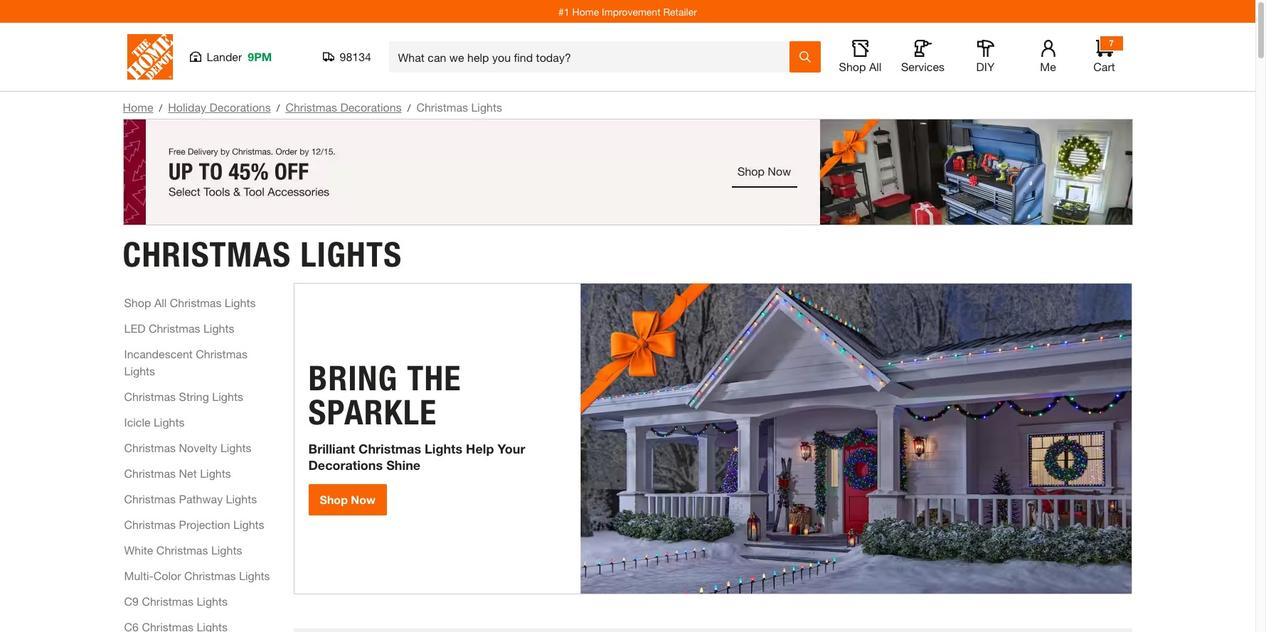 Task type: locate. For each thing, give the bounding box(es) containing it.
multi-
[[124, 569, 153, 582]]

all left services
[[869, 60, 882, 73]]

shop up led
[[124, 296, 151, 309]]

0 vertical spatial home
[[572, 5, 599, 17]]

shop all
[[839, 60, 882, 73]]

icicle lights
[[124, 415, 185, 429]]

all inside button
[[869, 60, 882, 73]]

pathway
[[179, 492, 223, 506]]

2 / from the left
[[277, 102, 280, 114]]

christmas
[[286, 100, 337, 114], [416, 100, 468, 114], [123, 234, 291, 275], [170, 296, 222, 309], [149, 321, 200, 335], [196, 347, 248, 360], [124, 390, 176, 403], [124, 441, 176, 454], [359, 441, 421, 457], [124, 466, 176, 480], [124, 492, 176, 506], [124, 518, 176, 531], [156, 543, 208, 557], [184, 569, 236, 582], [142, 594, 194, 608]]

christmas decorations link
[[286, 100, 402, 114]]

lights
[[471, 100, 502, 114], [300, 234, 402, 275], [225, 296, 256, 309], [203, 321, 234, 335], [124, 364, 155, 377], [212, 390, 243, 403], [154, 415, 185, 429], [221, 441, 252, 454], [425, 441, 463, 457], [200, 466, 231, 480], [226, 492, 257, 506], [233, 518, 264, 531], [211, 543, 242, 557], [239, 569, 270, 582], [197, 594, 228, 608]]

9pm
[[248, 50, 272, 63]]

christmas net lights link
[[124, 465, 231, 482]]

diy button
[[963, 40, 1009, 74]]

/ right 'christmas decorations' link
[[407, 102, 411, 114]]

sparkle
[[308, 392, 437, 433]]

home
[[572, 5, 599, 17], [123, 100, 153, 114]]

lander 9pm
[[207, 50, 272, 63]]

lights inside brilliant christmas lights help your decorations shine
[[425, 441, 463, 457]]

christmas inside incandescent christmas lights
[[196, 347, 248, 360]]

1 / from the left
[[159, 102, 162, 114]]

decorations down the 98134 at the top of the page
[[340, 100, 402, 114]]

brilliant christmas lights help your decorations shine
[[308, 441, 525, 473]]

/ right home link
[[159, 102, 162, 114]]

christmas pathway lights
[[124, 492, 257, 506]]

christmas inside christmas pathway lights link
[[124, 492, 176, 506]]

0 vertical spatial shop
[[839, 60, 866, 73]]

led christmas lights
[[124, 321, 234, 335]]

the home depot logo image
[[127, 34, 173, 80]]

christmas inside white christmas lights link
[[156, 543, 208, 557]]

/ right holiday decorations link at the top of the page
[[277, 102, 280, 114]]

all up led christmas lights
[[154, 296, 167, 309]]

decorations
[[210, 100, 271, 114], [340, 100, 402, 114], [308, 457, 383, 473]]

c9
[[124, 594, 139, 608]]

shop left services
[[839, 60, 866, 73]]

now
[[351, 493, 376, 507]]

shop
[[839, 60, 866, 73], [124, 296, 151, 309], [320, 493, 348, 507]]

shop inside shop all button
[[839, 60, 866, 73]]

#1
[[559, 5, 570, 17]]

/
[[159, 102, 162, 114], [277, 102, 280, 114], [407, 102, 411, 114]]

christmas inside the multi-color christmas lights link
[[184, 569, 236, 582]]

shop inside shop now link
[[320, 493, 348, 507]]

shop for shop all
[[839, 60, 866, 73]]

christmas inside christmas projection lights link
[[124, 518, 176, 531]]

1 vertical spatial all
[[154, 296, 167, 309]]

2 horizontal spatial /
[[407, 102, 411, 114]]

1 vertical spatial shop
[[124, 296, 151, 309]]

all
[[869, 60, 882, 73], [154, 296, 167, 309]]

sponsored banner image
[[123, 119, 1133, 226]]

c9 christmas lights link
[[124, 593, 228, 610]]

christmas inside christmas string lights "link"
[[124, 390, 176, 403]]

0 vertical spatial all
[[869, 60, 882, 73]]

1 horizontal spatial /
[[277, 102, 280, 114]]

retailer
[[663, 5, 697, 17]]

me button
[[1026, 40, 1071, 74]]

0 horizontal spatial /
[[159, 102, 162, 114]]

home left holiday
[[123, 100, 153, 114]]

incandescent christmas lights link
[[124, 345, 278, 380]]

bring
[[308, 358, 398, 399]]

icicle
[[124, 415, 151, 429]]

the
[[407, 358, 462, 399]]

home / holiday decorations / christmas decorations / christmas lights
[[123, 100, 502, 114]]

3 / from the left
[[407, 102, 411, 114]]

shop inside shop all christmas lights link
[[124, 296, 151, 309]]

shop all christmas lights link
[[124, 294, 256, 311]]

shop now
[[320, 493, 376, 507]]

novelty
[[179, 441, 217, 454]]

decorations down the brilliant
[[308, 457, 383, 473]]

projection
[[179, 518, 230, 531]]

2 horizontal spatial shop
[[839, 60, 866, 73]]

christmas pathway lights link
[[124, 491, 257, 508]]

2 vertical spatial shop
[[320, 493, 348, 507]]

0 horizontal spatial all
[[154, 296, 167, 309]]

all for shop all christmas lights
[[154, 296, 167, 309]]

0 horizontal spatial home
[[123, 100, 153, 114]]

lights inside incandescent christmas lights
[[124, 364, 155, 377]]

your
[[498, 441, 525, 457]]

multi-color christmas lights link
[[124, 567, 270, 585]]

1 horizontal spatial home
[[572, 5, 599, 17]]

1 horizontal spatial shop
[[320, 493, 348, 507]]

home right #1
[[572, 5, 599, 17]]

services
[[901, 60, 945, 73]]

0 horizontal spatial shop
[[124, 296, 151, 309]]

christmas lights
[[123, 234, 402, 275]]

shop left 'now'
[[320, 493, 348, 507]]

christmas net lights
[[124, 466, 231, 480]]

1 horizontal spatial all
[[869, 60, 882, 73]]

help
[[466, 441, 494, 457]]

c9 christmas lights
[[124, 594, 228, 608]]



Task type: describe. For each thing, give the bounding box(es) containing it.
shop all button
[[838, 40, 883, 74]]

me
[[1040, 60, 1056, 73]]

incandescent
[[124, 347, 193, 360]]

bring the sparkle
[[308, 358, 462, 433]]

shop for shop all christmas lights
[[124, 296, 151, 309]]

lights inside "link"
[[212, 390, 243, 403]]

white christmas lights
[[124, 543, 242, 557]]

shop for shop now
[[320, 493, 348, 507]]

christmas string lights link
[[124, 388, 243, 405]]

christmas inside led christmas lights link
[[149, 321, 200, 335]]

christmas projection lights
[[124, 518, 264, 531]]

multi-color christmas lights
[[124, 569, 270, 582]]

What can we help you find today? search field
[[398, 42, 789, 72]]

christmas string lights
[[124, 390, 243, 403]]

white christmas lights link
[[124, 542, 242, 559]]

string
[[179, 390, 209, 403]]

color
[[153, 569, 181, 582]]

image for bring the sparkle image
[[581, 284, 1132, 594]]

lander
[[207, 50, 242, 63]]

holiday
[[168, 100, 206, 114]]

christmas novelty lights
[[124, 441, 252, 454]]

services button
[[900, 40, 946, 74]]

cart
[[1094, 60, 1115, 73]]

white
[[124, 543, 153, 557]]

net
[[179, 466, 197, 480]]

decorations inside brilliant christmas lights help your decorations shine
[[308, 457, 383, 473]]

christmas inside c9 christmas lights link
[[142, 594, 194, 608]]

shop now link
[[308, 485, 387, 516]]

1 vertical spatial home
[[123, 100, 153, 114]]

christmas inside shop all christmas lights link
[[170, 296, 222, 309]]

christmas inside brilliant christmas lights help your decorations shine
[[359, 441, 421, 457]]

98134 button
[[323, 50, 372, 64]]

led christmas lights link
[[124, 320, 234, 337]]

christmas novelty lights link
[[124, 439, 252, 456]]

7
[[1109, 38, 1114, 48]]

cart 7
[[1094, 38, 1115, 73]]

led
[[124, 321, 145, 335]]

holiday decorations link
[[168, 100, 271, 114]]

#1 home improvement retailer
[[559, 5, 697, 17]]

decorations down lander 9pm
[[210, 100, 271, 114]]

improvement
[[602, 5, 661, 17]]

incandescent christmas lights
[[124, 347, 248, 377]]

home link
[[123, 100, 153, 114]]

icicle lights link
[[124, 414, 185, 431]]

brilliant
[[308, 441, 355, 457]]

shop all christmas lights
[[124, 296, 256, 309]]

98134
[[340, 50, 371, 63]]

shine
[[386, 457, 421, 473]]

all for shop all
[[869, 60, 882, 73]]

diy
[[977, 60, 995, 73]]

christmas projection lights link
[[124, 516, 264, 533]]



Task type: vqa. For each thing, say whether or not it's contained in the screenshot.
10:00pm
no



